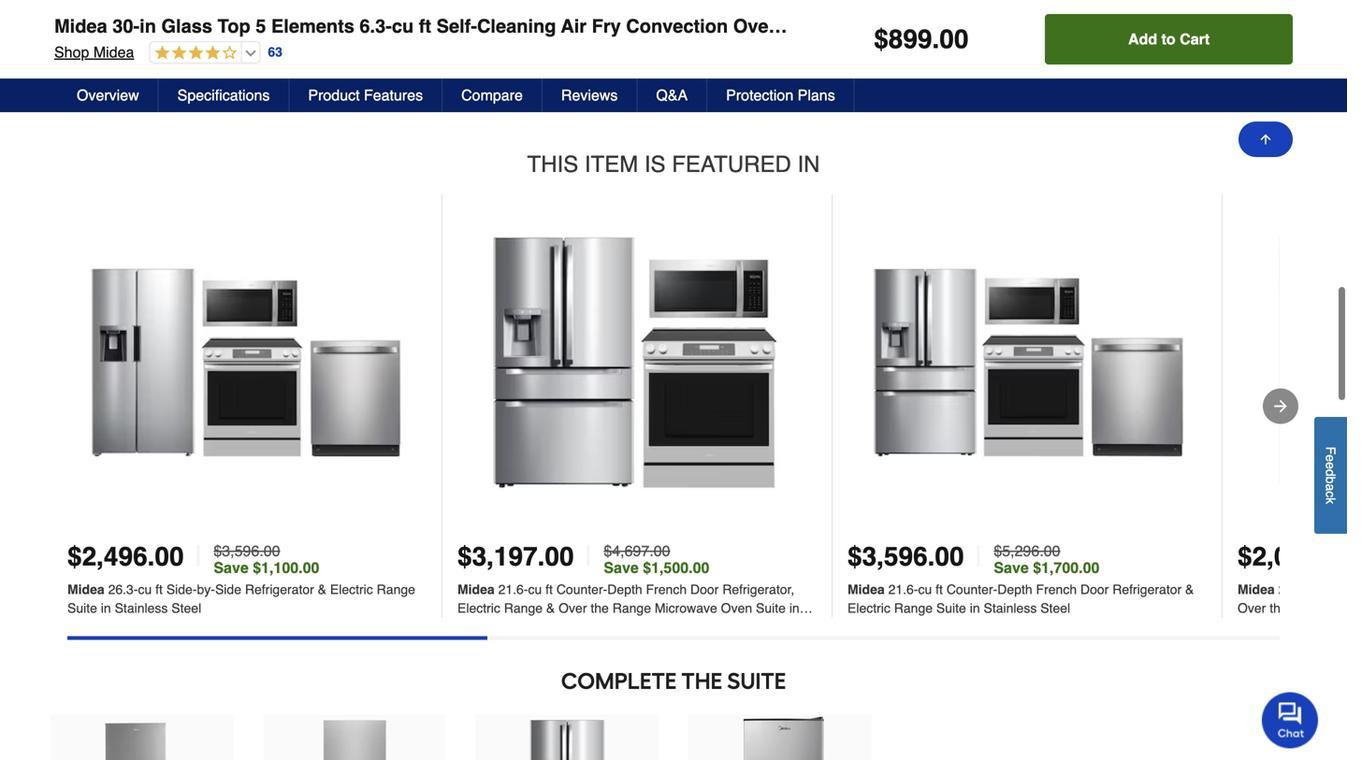 Task type: describe. For each thing, give the bounding box(es) containing it.
$1,100.00
[[253, 560, 319, 577]]

steel inside 21.6-cu ft counter-depth french door refrigerator & electric range suite in stainless steel
[[1041, 601, 1070, 616]]

$ 899 .00
[[51, 35, 110, 62]]

save $1,100.00
[[214, 560, 319, 577]]

the
[[681, 668, 722, 695]]

00 for $ 3,596 . 00
[[935, 542, 964, 572]]

save up "21.6-cu ft counter-depth french door refrigerator, electric range & over the range microwave oven suite in stainless steel" at bottom
[[604, 560, 639, 577]]

$1,500.00
[[643, 560, 709, 577]]

in inside "21.6-cu ft counter-depth french door refrigerator, electric range & over the range microwave oven suite in stainless steel"
[[789, 601, 800, 616]]

save up side
[[214, 560, 249, 577]]

ft left self- on the top of the page
[[419, 15, 431, 37]]

fry
[[592, 15, 621, 37]]

stainless inside 21.6-cu ft counter-depth french door refrigerator & electric range suite in stainless steel
[[984, 601, 1037, 616]]

30-
[[112, 15, 140, 37]]

shop midea
[[54, 44, 134, 61]]

f
[[1323, 447, 1338, 455]]

depth for $ 3,197 . 00
[[607, 583, 642, 597]]

suite inside heading
[[727, 668, 786, 695]]

add
[[1128, 30, 1157, 48]]

midea 21.6-cu ft 4-door counter-depth smart french door refrigerator with dual ice maker (stainless steel) energy star image
[[494, 717, 640, 761]]

midea for 26.3-cu ft side-by-side refrigerator & electric range suite in stainless steel
[[67, 583, 104, 597]]

range inside 26.3-cu ft side-by-side refrigerator & electric range suite in stainless steel
[[377, 583, 415, 597]]

midea for 21.6-cu ft counter-depth french door refrigerator & electric range suite in stainless steel
[[848, 583, 885, 597]]

complete
[[561, 668, 677, 695]]

si
[[1337, 583, 1347, 597]]

$ for $ 2,097
[[1238, 542, 1252, 572]]

21.6- for 3,596
[[888, 583, 918, 597]]

top
[[218, 15, 250, 37]]

26.3-cu ft side-by-side refrigerator & electric range suite in stainless steel
[[67, 583, 415, 616]]

26.3- for si
[[1278, 583, 1308, 597]]

suite inside 26.3-cu ft side-by-side refrigerator & electric range suite in stainless steel
[[67, 601, 97, 616]]

complete the suite
[[561, 668, 786, 695]]

save up product features
[[339, 64, 364, 78]]

cu inside 26.3-cu ft si
[[1308, 583, 1322, 597]]

21.6-cu ft counter-depth french door refrigerator & electric range suite in stainless steel image
[[848, 195, 1222, 532]]

slide-
[[785, 15, 836, 37]]

21.6-cu ft counter-depth french door refrigerator, electric range & over the range microwave oven suite in stainless steel
[[457, 583, 800, 635]]

microwave
[[655, 601, 717, 616]]

refrigerator inside 21.6-cu ft counter-depth french door refrigerator & electric range suite in stainless steel
[[1113, 583, 1182, 597]]

$4,697.00
[[604, 543, 670, 560]]

reviews
[[561, 87, 618, 104]]

ft inside 26.3-cu ft si
[[1326, 583, 1333, 597]]

899 list item
[[51, 0, 253, 88]]

| for $ 3,197 . 00
[[585, 541, 593, 573]]

overview button
[[58, 79, 159, 112]]

add to cart
[[1128, 30, 1210, 48]]

300
[[626, 64, 646, 78]]

air
[[561, 15, 587, 37]]

cleaning
[[477, 15, 556, 37]]

in inside 26.3-cu ft side-by-side refrigerator & electric range suite in stainless steel
[[101, 601, 111, 616]]

21.6-cu ft counter-depth french door refrigerator & electric range suite in stainless steel
[[848, 583, 1194, 616]]

oven for suite
[[721, 601, 752, 616]]

add to cart button
[[1045, 14, 1293, 65]]

protection plans
[[726, 87, 835, 104]]

cart
[[1180, 30, 1210, 48]]

899 for .
[[889, 24, 932, 54]]

00 for $ 2,496 . 00
[[155, 542, 184, 572]]

899 for .00
[[57, 35, 93, 62]]

chat invite button image
[[1262, 692, 1319, 749]]

refrigerator,
[[722, 583, 795, 597]]

$1,399.00 save $ 500
[[51, 64, 153, 78]]

overview
[[77, 87, 139, 104]]

is
[[644, 152, 666, 177]]

. for 2,496
[[147, 542, 155, 572]]

steel inside 26.3-cu ft side-by-side refrigerator & electric range suite in stainless steel
[[171, 601, 201, 616]]

featured
[[672, 152, 791, 177]]

elements
[[271, 15, 354, 37]]

midea 30-in glass top 5 elements 6.3-cu ft self-cleaning air fry convection oven slide-in smart electric range (stainless steel)
[[54, 15, 1196, 37]]

2 e from the top
[[1323, 462, 1338, 469]]

midea 3.1-cu ft counter-depth freestanding mini fridge freezer compartment (stainless steel) energy star image
[[707, 717, 853, 761]]

q&a button
[[637, 79, 707, 112]]

& inside 21.6-cu ft counter-depth french door refrigerator & electric range suite in stainless steel
[[1185, 583, 1194, 597]]

100
[[373, 64, 391, 78]]

save inside 899 list item
[[99, 64, 124, 78]]

$299.00
[[297, 64, 336, 78]]

suite inside 21.6-cu ft counter-depth french door refrigerator & electric range suite in stainless steel
[[936, 601, 966, 616]]

to
[[1162, 30, 1176, 48]]

smart
[[858, 15, 911, 37]]

00 for $ 3,197 . 00
[[545, 542, 574, 572]]

midea 18.7-cu ft bottom-freezer refrigerator (stainless steel) energy star image
[[281, 717, 428, 761]]

midea for 26.3-cu ft si
[[1238, 583, 1275, 597]]

$299.00 save $ 100
[[297, 64, 391, 78]]

$ for $ 899 . 00
[[874, 24, 889, 54]]

f e e d b a c k
[[1323, 447, 1338, 504]]

depth for $ 3,596 . 00
[[998, 583, 1033, 597]]

electric inside "21.6-cu ft counter-depth french door refrigerator, electric range & over the range microwave oven suite in stainless steel"
[[457, 601, 500, 616]]

3,197
[[472, 542, 538, 572]]

electric inside 21.6-cu ft counter-depth french door refrigerator & electric range suite in stainless steel
[[848, 601, 891, 616]]

2,097
[[1252, 542, 1318, 572]]

ft for $ 3,197 . 00
[[546, 583, 553, 597]]

$ 2,496 . 00
[[67, 542, 184, 572]]

counter- for $ 3,596 . 00
[[947, 583, 998, 597]]

2,496
[[82, 542, 147, 572]]

$ 3,197 . 00
[[457, 542, 574, 572]]

26.3-cu ft side-by-side refrigerator, electric range & over the range microwave oven suite in stainless steel image
[[1238, 195, 1347, 532]]

french for $ 3,596 . 00
[[1036, 583, 1077, 597]]

electric inside 26.3-cu ft side-by-side refrigerator & electric range suite in stainless steel
[[330, 583, 373, 597]]

door for $ 3,596 . 00
[[1081, 583, 1109, 597]]

q&a
[[656, 87, 688, 104]]

save $1,700.00
[[994, 560, 1100, 577]]

features
[[364, 87, 423, 104]]

list item containing $299.00
[[297, 0, 499, 88]]

french for $ 3,197 . 00
[[646, 583, 687, 597]]

cu for $ 3,197 . 00
[[528, 583, 542, 597]]

| for $ 2,496 . 00
[[195, 541, 202, 573]]

a
[[1323, 484, 1338, 491]]

$ for $ 3,197 . 00
[[457, 542, 472, 572]]

steel inside "21.6-cu ft counter-depth french door refrigerator, electric range & over the range microwave oven suite in stainless steel"
[[514, 620, 544, 635]]

3,596
[[862, 542, 928, 572]]

cu for $ 2,496 . 00
[[138, 583, 152, 597]]



Task type: vqa. For each thing, say whether or not it's contained in the screenshot.
would recommend related to mirror
no



Task type: locate. For each thing, give the bounding box(es) containing it.
ft left the si
[[1326, 583, 1333, 597]]

range inside 21.6-cu ft counter-depth french door refrigerator & electric range suite in stainless steel
[[894, 601, 933, 616]]

door for $ 3,197 . 00
[[690, 583, 719, 597]]

999 list item
[[543, 0, 746, 88]]

2 horizontal spatial &
[[1185, 583, 1194, 597]]

ft inside 26.3-cu ft side-by-side refrigerator & electric range suite in stainless steel
[[155, 583, 163, 597]]

suite right the
[[727, 668, 786, 695]]

c
[[1323, 491, 1338, 498]]

scrollbar
[[67, 637, 487, 641]]

2 refrigerator from the left
[[1113, 583, 1182, 597]]

cu inside "21.6-cu ft counter-depth french door refrigerator, electric range & over the range microwave oven suite in stainless steel"
[[528, 583, 542, 597]]

21.6- inside 21.6-cu ft counter-depth french door refrigerator & electric range suite in stainless steel
[[888, 583, 918, 597]]

cu for $ 3,596 . 00
[[918, 583, 932, 597]]

arrow up image
[[1258, 132, 1273, 147]]

1 horizontal spatial 899
[[889, 24, 932, 54]]

midea down $ 2,097
[[1238, 583, 1275, 597]]

2 horizontal spatial |
[[975, 541, 983, 573]]

midea for 21.6-cu ft counter-depth french door refrigerator, electric range & over the range microwave oven suite in stainless steel
[[457, 583, 495, 597]]

21.6- for 3,197
[[498, 583, 528, 597]]

1 | from the left
[[195, 541, 202, 573]]

oven
[[733, 15, 780, 37], [721, 601, 752, 616]]

0 horizontal spatial &
[[318, 583, 327, 597]]

1 horizontal spatial depth
[[998, 583, 1033, 597]]

oven inside "21.6-cu ft counter-depth french door refrigerator, electric range & over the range microwave oven suite in stainless steel"
[[721, 601, 752, 616]]

2 counter- from the left
[[947, 583, 998, 597]]

0 horizontal spatial 26.3-
[[108, 583, 138, 597]]

french inside "21.6-cu ft counter-depth french door refrigerator, electric range & over the range microwave oven suite in stainless steel"
[[646, 583, 687, 597]]

$ inside 999 $1,299.00 save $ 300
[[620, 64, 626, 78]]

counter- up over
[[556, 583, 607, 597]]

counter- inside 21.6-cu ft counter-depth french door refrigerator & electric range suite in stainless steel
[[947, 583, 998, 597]]

product features button
[[289, 79, 443, 112]]

the
[[591, 601, 609, 616]]

french down $1,500.00
[[646, 583, 687, 597]]

0 horizontal spatial french
[[646, 583, 687, 597]]

$ 3,596 . 00
[[848, 542, 964, 572]]

depth up 'the'
[[607, 583, 642, 597]]

ft for $ 2,496 . 00
[[155, 583, 163, 597]]

&
[[318, 583, 327, 597], [1185, 583, 1194, 597], [546, 601, 555, 616]]

steel down side-
[[171, 601, 201, 616]]

stainless down the save $1,700.00
[[984, 601, 1037, 616]]

k
[[1323, 498, 1338, 504]]

0 vertical spatial oven
[[733, 15, 780, 37]]

2 horizontal spatial stainless
[[984, 601, 1037, 616]]

e up b
[[1323, 462, 1338, 469]]

ft
[[419, 15, 431, 37], [155, 583, 163, 597], [546, 583, 553, 597], [936, 583, 943, 597], [1326, 583, 1333, 597]]

ft inside "21.6-cu ft counter-depth french door refrigerator, electric range & over the range microwave oven suite in stainless steel"
[[546, 583, 553, 597]]

this
[[527, 152, 578, 177]]

complete the suite heading
[[49, 663, 1299, 700]]

0 horizontal spatial refrigerator
[[245, 583, 314, 597]]

protection plans button
[[707, 79, 855, 112]]

1 horizontal spatial counter-
[[947, 583, 998, 597]]

product features
[[308, 87, 423, 104]]

1 horizontal spatial stainless
[[457, 620, 511, 635]]

specifications button
[[159, 79, 289, 112]]

door inside 21.6-cu ft counter-depth french door refrigerator & electric range suite in stainless steel
[[1081, 583, 1109, 597]]

counter- inside "21.6-cu ft counter-depth french door refrigerator, electric range & over the range microwave oven suite in stainless steel"
[[556, 583, 607, 597]]

1 horizontal spatial 26.3-
[[1278, 583, 1308, 597]]

save up overview
[[99, 64, 124, 78]]

stainless down '3,197'
[[457, 620, 511, 635]]

protection
[[726, 87, 794, 104]]

26.3-cu ft si
[[1238, 583, 1347, 616]]

depth down the save $1,700.00
[[998, 583, 1033, 597]]

1 horizontal spatial steel
[[514, 620, 544, 635]]

e
[[1323, 455, 1338, 462], [1323, 462, 1338, 469]]

$5,296.00
[[994, 543, 1060, 560]]

6.3-
[[360, 15, 392, 37]]

1 horizontal spatial door
[[1081, 583, 1109, 597]]

midea up $1,399.00 save $ 500
[[93, 44, 134, 61]]

21.6-cu ft counter-depth french door refrigerator, electric range & over the range microwave oven suite in stainless steel image
[[457, 195, 832, 532]]

| left $5,296.00 on the right bottom of page
[[975, 541, 983, 573]]

21.6-
[[498, 583, 528, 597], [888, 583, 918, 597]]

1 horizontal spatial 21.6-
[[888, 583, 918, 597]]

21.6- down $ 3,596 . 00
[[888, 583, 918, 597]]

899 inside 899 list item
[[57, 35, 93, 62]]

electric
[[916, 15, 984, 37], [330, 583, 373, 597], [457, 601, 500, 616], [848, 601, 891, 616]]

$
[[874, 24, 889, 54], [51, 38, 57, 51], [127, 64, 133, 78], [367, 64, 373, 78], [620, 64, 626, 78], [67, 542, 82, 572], [457, 542, 472, 572], [848, 542, 862, 572], [1238, 542, 1252, 572]]

midea down the 3,596
[[848, 583, 885, 597]]

26.3- inside 26.3-cu ft side-by-side refrigerator & electric range suite in stainless steel
[[108, 583, 138, 597]]

stainless inside 26.3-cu ft side-by-side refrigerator & electric range suite in stainless steel
[[115, 601, 168, 616]]

cu
[[392, 15, 414, 37], [138, 583, 152, 597], [528, 583, 542, 597], [918, 583, 932, 597], [1308, 583, 1322, 597]]

63
[[268, 45, 283, 60]]

in inside 21.6-cu ft counter-depth french door refrigerator & electric range suite in stainless steel
[[970, 601, 980, 616]]

26.3-cu ft side-by-side refrigerator & electric range suite in stainless steel image
[[67, 195, 442, 532]]

french inside 21.6-cu ft counter-depth french door refrigerator & electric range suite in stainless steel
[[1036, 583, 1077, 597]]

cu left the si
[[1308, 583, 1322, 597]]

depth inside "21.6-cu ft counter-depth french door refrigerator, electric range & over the range microwave oven suite in stainless steel"
[[607, 583, 642, 597]]

3.9 stars image
[[150, 45, 237, 62]]

french
[[646, 583, 687, 597], [1036, 583, 1077, 597]]

$ 899 . 00
[[874, 24, 969, 54]]

. for 3,596
[[928, 542, 935, 572]]

door up microwave
[[690, 583, 719, 597]]

1 vertical spatial oven
[[721, 601, 752, 616]]

00 right smart
[[940, 24, 969, 54]]

french down $1,700.00
[[1036, 583, 1077, 597]]

$ for $ 3,596 . 00
[[848, 542, 862, 572]]

0 horizontal spatial stainless
[[115, 601, 168, 616]]

midea
[[54, 15, 107, 37], [93, 44, 134, 61], [67, 583, 104, 597], [457, 583, 495, 597], [848, 583, 885, 597], [1238, 583, 1275, 597]]

& inside "21.6-cu ft counter-depth french door refrigerator, electric range & over the range microwave oven suite in stainless steel"
[[546, 601, 555, 616]]

refrigerator inside 26.3-cu ft side-by-side refrigerator & electric range suite in stainless steel
[[245, 583, 314, 597]]

2 | from the left
[[585, 541, 593, 573]]

21.6- down $ 3,197 . 00
[[498, 583, 528, 597]]

.
[[932, 24, 940, 54], [147, 542, 155, 572], [538, 542, 545, 572], [928, 542, 935, 572]]

1 horizontal spatial |
[[585, 541, 593, 573]]

0 horizontal spatial depth
[[607, 583, 642, 597]]

0 horizontal spatial door
[[690, 583, 719, 597]]

arrow right image
[[1271, 397, 1290, 416]]

0 horizontal spatial counter-
[[556, 583, 607, 597]]

2 french from the left
[[1036, 583, 1077, 597]]

f e e d b a c k button
[[1314, 417, 1347, 534]]

26.3- down $ 2,496 . 00
[[108, 583, 138, 597]]

specifications
[[177, 87, 270, 104]]

midea down '3,197'
[[457, 583, 495, 597]]

convection
[[626, 15, 728, 37]]

save up 21.6-cu ft counter-depth french door refrigerator & electric range suite in stainless steel
[[994, 560, 1029, 577]]

26.3- for side-
[[108, 583, 138, 597]]

shop
[[54, 44, 89, 61]]

1 21.6- from the left
[[498, 583, 528, 597]]

1 refrigerator from the left
[[245, 583, 314, 597]]

26.3- inside 26.3-cu ft si
[[1278, 583, 1308, 597]]

counter- for $ 3,197 . 00
[[556, 583, 607, 597]]

stainless inside "21.6-cu ft counter-depth french door refrigerator, electric range & over the range microwave oven suite in stainless steel"
[[457, 620, 511, 635]]

self-
[[437, 15, 477, 37]]

| for $ 3,596 . 00
[[975, 541, 983, 573]]

0 horizontal spatial steel
[[171, 601, 201, 616]]

1 26.3- from the left
[[108, 583, 138, 597]]

suite down 2,496
[[67, 601, 97, 616]]

|
[[195, 541, 202, 573], [585, 541, 593, 573], [975, 541, 983, 573]]

save up reviews button
[[592, 64, 617, 78]]

stainless
[[115, 601, 168, 616], [984, 601, 1037, 616], [457, 620, 511, 635]]

00 up side-
[[155, 542, 184, 572]]

b
[[1323, 477, 1338, 484]]

ft down $ 3,197 . 00
[[546, 583, 553, 597]]

$ 2,097
[[1238, 542, 1318, 572]]

side
[[215, 583, 241, 597]]

2 26.3- from the left
[[1278, 583, 1308, 597]]

1 horizontal spatial refrigerator
[[1113, 583, 1182, 597]]

product
[[308, 87, 360, 104]]

ft inside 21.6-cu ft counter-depth french door refrigerator & electric range suite in stainless steel
[[936, 583, 943, 597]]

$ inside $ 899 .00
[[51, 38, 57, 51]]

999
[[550, 35, 586, 62]]

door inside "21.6-cu ft counter-depth french door refrigerator, electric range & over the range microwave oven suite in stainless steel"
[[690, 583, 719, 597]]

oven down the refrigerator,
[[721, 601, 752, 616]]

00 for $ 899 . 00
[[940, 24, 969, 54]]

midea garage ready 18.1-cu ft top-freezer refrigerator (stainless steel) energy star image
[[69, 717, 215, 761]]

1 depth from the left
[[607, 583, 642, 597]]

refrigerator
[[245, 583, 314, 597], [1113, 583, 1182, 597]]

(stainless
[[1051, 15, 1140, 37]]

2 21.6- from the left
[[888, 583, 918, 597]]

$3,596.00
[[214, 543, 280, 560]]

26.3-
[[108, 583, 138, 597], [1278, 583, 1308, 597]]

.00
[[93, 38, 110, 51]]

suite
[[67, 601, 97, 616], [756, 601, 786, 616], [936, 601, 966, 616], [727, 668, 786, 695]]

oven for slide-
[[733, 15, 780, 37]]

d
[[1323, 469, 1338, 477]]

stainless down side-
[[115, 601, 168, 616]]

depth
[[607, 583, 642, 597], [998, 583, 1033, 597]]

ft left side-
[[155, 583, 163, 597]]

00 up over
[[545, 542, 574, 572]]

$1,299.00
[[543, 64, 589, 78]]

cu down $ 3,596 . 00
[[918, 583, 932, 597]]

1 horizontal spatial french
[[1036, 583, 1077, 597]]

cu down $ 3,197 . 00
[[528, 583, 542, 597]]

1 e from the top
[[1323, 455, 1338, 462]]

2 depth from the left
[[998, 583, 1033, 597]]

suite inside "21.6-cu ft counter-depth french door refrigerator, electric range & over the range microwave oven suite in stainless steel"
[[756, 601, 786, 616]]

plans
[[798, 87, 835, 104]]

2 door from the left
[[1081, 583, 1109, 597]]

. for 3,197
[[538, 542, 545, 572]]

cu left self- on the top of the page
[[392, 15, 414, 37]]

5
[[256, 15, 266, 37]]

$ inside list item
[[367, 64, 373, 78]]

in
[[140, 15, 156, 37], [836, 15, 853, 37], [101, 601, 111, 616], [789, 601, 800, 616], [970, 601, 980, 616]]

$1,399.00
[[51, 64, 96, 78]]

over
[[559, 601, 587, 616]]

counter-
[[556, 583, 607, 597], [947, 583, 998, 597]]

| left $4,697.00
[[585, 541, 593, 573]]

$1,700.00
[[1033, 560, 1100, 577]]

e up d
[[1323, 455, 1338, 462]]

cu left side-
[[138, 583, 152, 597]]

oven left slide-
[[733, 15, 780, 37]]

1 horizontal spatial &
[[546, 601, 555, 616]]

$ for $ 2,496 . 00
[[67, 542, 82, 572]]

in
[[797, 152, 820, 177]]

00 right the 3,596
[[935, 542, 964, 572]]

side-
[[166, 583, 197, 597]]

0 horizontal spatial |
[[195, 541, 202, 573]]

compare
[[461, 87, 523, 104]]

midea up "shop"
[[54, 15, 107, 37]]

999 $1,299.00 save $ 300
[[543, 35, 646, 78]]

ft down $ 3,596 . 00
[[936, 583, 943, 597]]

1 counter- from the left
[[556, 583, 607, 597]]

steel)
[[1145, 15, 1196, 37]]

500
[[133, 64, 153, 78]]

steel down $ 3,197 . 00
[[514, 620, 544, 635]]

cu inside 21.6-cu ft counter-depth french door refrigerator & electric range suite in stainless steel
[[918, 583, 932, 597]]

& inside 26.3-cu ft side-by-side refrigerator & electric range suite in stainless steel
[[318, 583, 327, 597]]

1 door from the left
[[690, 583, 719, 597]]

ft for $ 3,596 . 00
[[936, 583, 943, 597]]

steel down the save $1,700.00
[[1041, 601, 1070, 616]]

door down $1,700.00
[[1081, 583, 1109, 597]]

1 french from the left
[[646, 583, 687, 597]]

save inside 999 $1,299.00 save $ 300
[[592, 64, 617, 78]]

| up by-
[[195, 541, 202, 573]]

by-
[[197, 583, 215, 597]]

depth inside 21.6-cu ft counter-depth french door refrigerator & electric range suite in stainless steel
[[998, 583, 1033, 597]]

this item is featured in
[[527, 152, 820, 177]]

midea down 2,496
[[67, 583, 104, 597]]

compare button
[[443, 79, 543, 112]]

0 horizontal spatial 21.6-
[[498, 583, 528, 597]]

list item
[[297, 0, 499, 88]]

suite down the refrigerator,
[[756, 601, 786, 616]]

. for 899
[[932, 24, 940, 54]]

counter- down $5,296.00 on the right bottom of page
[[947, 583, 998, 597]]

door
[[690, 583, 719, 597], [1081, 583, 1109, 597]]

26.3- down 2,097
[[1278, 583, 1308, 597]]

save
[[99, 64, 124, 78], [339, 64, 364, 78], [592, 64, 617, 78], [214, 560, 249, 577], [604, 560, 639, 577], [994, 560, 1029, 577]]

3 | from the left
[[975, 541, 983, 573]]

cu inside 26.3-cu ft side-by-side refrigerator & electric range suite in stainless steel
[[138, 583, 152, 597]]

0 horizontal spatial 899
[[57, 35, 93, 62]]

steel
[[171, 601, 201, 616], [1041, 601, 1070, 616], [514, 620, 544, 635]]

item
[[585, 152, 638, 177]]

suite down $ 3,596 . 00
[[936, 601, 966, 616]]

21.6- inside "21.6-cu ft counter-depth french door refrigerator, electric range & over the range microwave oven suite in stainless steel"
[[498, 583, 528, 597]]

$ for $ 899 .00
[[51, 38, 57, 51]]

reviews button
[[543, 79, 637, 112]]

899
[[889, 24, 932, 54], [57, 35, 93, 62]]

2 horizontal spatial steel
[[1041, 601, 1070, 616]]

glass
[[161, 15, 212, 37]]



